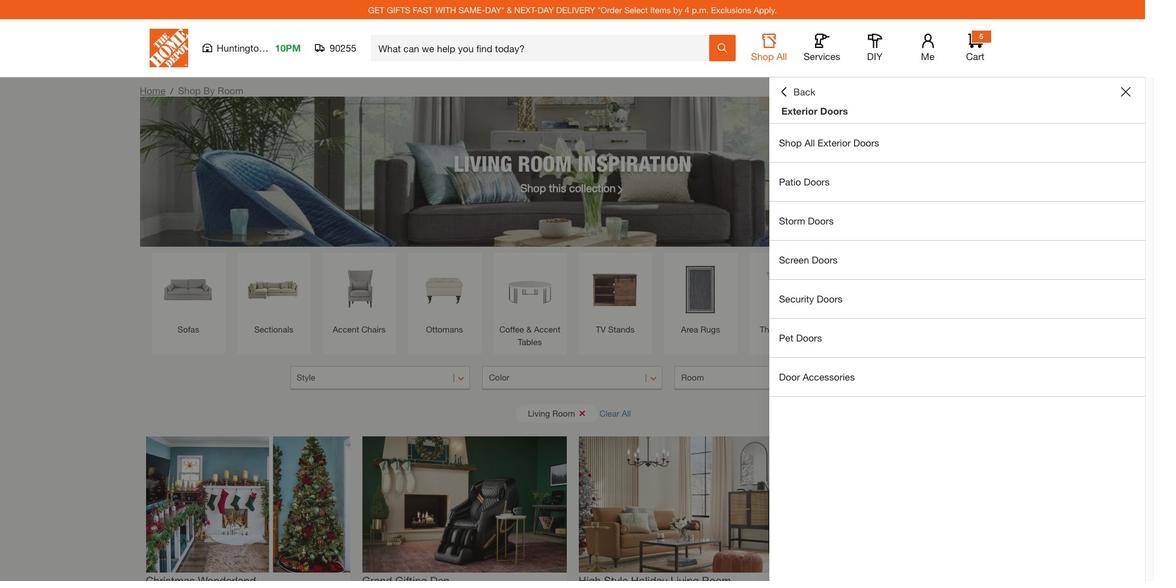 Task type: vqa. For each thing, say whether or not it's contained in the screenshot.
Store inside the Ship to Store Dec 26 - Dec 29 192 available
no



Task type: describe. For each thing, give the bounding box(es) containing it.
shop all
[[751, 50, 787, 62]]

huntington
[[217, 42, 264, 54]]

services
[[804, 50, 840, 62]]

feedback link image
[[1138, 203, 1154, 268]]

5
[[979, 32, 983, 41]]

tv stands link
[[585, 259, 646, 336]]

sectionals
[[254, 325, 293, 335]]

items
[[650, 5, 671, 15]]

shop all exterior doors
[[779, 137, 879, 148]]

shop all exterior doors link
[[769, 124, 1145, 162]]

diy
[[867, 50, 883, 62]]

back
[[794, 86, 815, 97]]

storm doors
[[779, 215, 834, 227]]

screen doors link
[[769, 241, 1145, 280]]

screen
[[779, 254, 809, 266]]

next-
[[514, 5, 538, 15]]

door accessories link
[[769, 358, 1145, 397]]

diy button
[[856, 34, 894, 63]]

security doors
[[779, 293, 843, 305]]

delivery
[[556, 5, 595, 15]]

drawer close image
[[1121, 87, 1131, 97]]

ottomans link
[[414, 259, 475, 336]]

me
[[921, 50, 935, 62]]

shop right the / on the left
[[178, 85, 201, 96]]

shop for shop this collection
[[520, 181, 546, 194]]

10pm
[[275, 42, 301, 54]]

me button
[[909, 34, 947, 63]]

living for living room inspiration
[[454, 151, 512, 176]]

services button
[[803, 34, 841, 63]]

inspiration
[[578, 151, 691, 176]]

tv stands
[[596, 325, 635, 335]]

screen doors
[[779, 254, 838, 266]]

stands
[[608, 325, 635, 335]]

fast
[[413, 5, 433, 15]]

collection
[[569, 181, 616, 194]]

exterior inside shop all exterior doors link
[[818, 137, 851, 148]]

sofas
[[178, 325, 199, 335]]

doors for security doors
[[817, 293, 843, 305]]

patio doors link
[[769, 163, 1145, 201]]

ottomans image
[[414, 259, 475, 320]]

all for clear all
[[622, 408, 631, 419]]

doors for storm doors
[[808, 215, 834, 227]]

shop for shop all exterior doors
[[779, 137, 802, 148]]

gifts
[[387, 5, 411, 15]]

all for shop all
[[777, 50, 787, 62]]

clear all
[[600, 408, 631, 419]]

accent chairs link
[[329, 259, 390, 336]]

90255
[[330, 42, 356, 54]]

4
[[685, 5, 690, 15]]

/
[[170, 86, 173, 96]]

coffee & accent tables link
[[499, 259, 561, 349]]

security
[[779, 293, 814, 305]]

doors for patio doors
[[804, 176, 830, 188]]

cart 5
[[966, 32, 985, 62]]

by
[[204, 85, 215, 96]]

get gifts fast with same-day* & next-day delivery *order select items by 4 p.m. exclusions apply.
[[368, 5, 777, 15]]

room inside room button
[[681, 373, 704, 383]]

living room button
[[516, 405, 598, 423]]

pet doors link
[[769, 319, 1145, 358]]

style button
[[290, 367, 470, 391]]

all for shop all exterior doors
[[805, 137, 815, 148]]

room button
[[675, 367, 855, 391]]

shop for shop all
[[751, 50, 774, 62]]

day
[[538, 5, 554, 15]]

home / shop by room
[[140, 85, 243, 96]]

day*
[[485, 5, 504, 15]]

p.m.
[[692, 5, 709, 15]]

clear
[[600, 408, 620, 419]]

1 stretchy image image from the left
[[146, 437, 350, 573]]

coffee
[[499, 325, 524, 335]]



Task type: locate. For each thing, give the bounding box(es) containing it.
doors
[[820, 105, 848, 117], [854, 137, 879, 148], [804, 176, 830, 188], [808, 215, 834, 227], [812, 254, 838, 266], [817, 293, 843, 305], [796, 332, 822, 344]]

tables
[[518, 337, 542, 347]]

shop this collection
[[520, 181, 616, 194]]

exterior down 'back' button
[[782, 105, 818, 117]]

2 accent from the left
[[534, 325, 560, 335]]

home
[[140, 85, 166, 96]]

select
[[624, 5, 648, 15]]

throw
[[760, 325, 783, 335]]

back button
[[779, 86, 815, 98]]

ottomans
[[426, 325, 463, 335]]

doors for pet doors
[[796, 332, 822, 344]]

exclusions
[[711, 5, 751, 15]]

1 horizontal spatial all
[[777, 50, 787, 62]]

1 horizontal spatial accent
[[534, 325, 560, 335]]

all up 'back' button
[[777, 50, 787, 62]]

color
[[489, 373, 509, 383]]

room down area
[[681, 373, 704, 383]]

huntington park
[[217, 42, 287, 54]]

door
[[779, 372, 800, 383]]

0 horizontal spatial living
[[454, 151, 512, 176]]

coffee & accent tables image
[[499, 259, 561, 320]]

patio
[[779, 176, 801, 188]]

doors for screen doors
[[812, 254, 838, 266]]

room down color button on the bottom
[[552, 408, 575, 419]]

color button
[[482, 367, 663, 391]]

throw pillows
[[760, 325, 812, 335]]

sofas image
[[158, 259, 219, 320]]

living inside button
[[528, 408, 550, 419]]

accessories
[[803, 372, 855, 383]]

0 vertical spatial &
[[507, 5, 512, 15]]

same-
[[459, 5, 485, 15]]

shop inside shop all exterior doors link
[[779, 137, 802, 148]]

tv
[[596, 325, 606, 335]]

rugs
[[701, 325, 720, 335]]

throw pillows image
[[755, 259, 817, 320]]

2 horizontal spatial all
[[805, 137, 815, 148]]

0 horizontal spatial &
[[507, 5, 512, 15]]

accent chairs
[[333, 325, 386, 335]]

1 horizontal spatial living
[[528, 408, 550, 419]]

sectionals image
[[243, 259, 304, 320]]

throw pillows link
[[755, 259, 817, 336]]

shop inside shop all button
[[751, 50, 774, 62]]

menu containing shop all exterior doors
[[769, 124, 1145, 397]]

by
[[673, 5, 683, 15]]

0 vertical spatial exterior
[[782, 105, 818, 117]]

accent inside coffee & accent tables
[[534, 325, 560, 335]]

accent
[[333, 325, 359, 335], [534, 325, 560, 335]]

& inside coffee & accent tables
[[526, 325, 532, 335]]

shop this collection link
[[520, 180, 625, 196]]

shop all button
[[750, 34, 788, 63]]

get
[[368, 5, 385, 15]]

this
[[549, 181, 566, 194]]

& right day*
[[507, 5, 512, 15]]

exterior down exterior doors
[[818, 137, 851, 148]]

1 vertical spatial exterior
[[818, 137, 851, 148]]

pet
[[779, 332, 794, 344]]

2 horizontal spatial stretchy image image
[[579, 437, 783, 573]]

1 horizontal spatial &
[[526, 325, 532, 335]]

0 horizontal spatial all
[[622, 408, 631, 419]]

living
[[454, 151, 512, 176], [528, 408, 550, 419]]

the home depot logo image
[[149, 29, 188, 67]]

1 horizontal spatial stretchy image image
[[362, 437, 567, 573]]

1 accent from the left
[[333, 325, 359, 335]]

1 vertical spatial living
[[528, 408, 550, 419]]

room inside living room button
[[552, 408, 575, 419]]

2 stretchy image image from the left
[[362, 437, 567, 573]]

shop up 'patio'
[[779, 137, 802, 148]]

accent left chairs
[[333, 325, 359, 335]]

What can we help you find today? search field
[[378, 35, 708, 61]]

storm doors link
[[769, 202, 1145, 240]]

0 horizontal spatial stretchy image image
[[146, 437, 350, 573]]

park
[[267, 42, 287, 54]]

all inside button
[[622, 408, 631, 419]]

room up this
[[518, 151, 572, 176]]

stretchy image image
[[146, 437, 350, 573], [362, 437, 567, 573], [579, 437, 783, 573]]

style
[[297, 373, 315, 383]]

shop
[[751, 50, 774, 62], [178, 85, 201, 96], [779, 137, 802, 148], [520, 181, 546, 194]]

pet doors
[[779, 332, 822, 344]]

1 vertical spatial all
[[805, 137, 815, 148]]

exterior doors
[[782, 105, 848, 117]]

*order
[[598, 5, 622, 15]]

2 vertical spatial all
[[622, 408, 631, 419]]

accent chairs image
[[329, 259, 390, 320]]

patio doors
[[779, 176, 830, 188]]

menu
[[769, 124, 1145, 397]]

pillows
[[786, 325, 812, 335]]

living room inspiration
[[454, 151, 691, 176]]

apply.
[[754, 5, 777, 15]]

shop inside "shop this collection" link
[[520, 181, 546, 194]]

area rugs image
[[670, 259, 731, 320]]

curtains & drapes image
[[926, 259, 987, 320]]

exterior
[[782, 105, 818, 117], [818, 137, 851, 148]]

security doors link
[[769, 280, 1145, 319]]

living room
[[528, 408, 575, 419]]

room right "by"
[[218, 85, 243, 96]]

area
[[681, 325, 698, 335]]

all
[[777, 50, 787, 62], [805, 137, 815, 148], [622, 408, 631, 419]]

sofas link
[[158, 259, 219, 336]]

coffee & accent tables
[[499, 325, 560, 347]]

accent up "tables"
[[534, 325, 560, 335]]

sectionals link
[[243, 259, 304, 336]]

clear all button
[[600, 403, 631, 425]]

90255 button
[[315, 42, 357, 54]]

all right clear
[[622, 408, 631, 419]]

storm
[[779, 215, 805, 227]]

living for living room
[[528, 408, 550, 419]]

doors for exterior doors
[[820, 105, 848, 117]]

door accessories
[[779, 372, 855, 383]]

0 vertical spatial living
[[454, 151, 512, 176]]

throw blankets image
[[841, 259, 902, 320]]

with
[[435, 5, 456, 15]]

1 vertical spatial &
[[526, 325, 532, 335]]

& up "tables"
[[526, 325, 532, 335]]

tv stands image
[[585, 259, 646, 320]]

all down exterior doors
[[805, 137, 815, 148]]

3 stretchy image image from the left
[[579, 437, 783, 573]]

area rugs link
[[670, 259, 731, 336]]

chairs
[[361, 325, 386, 335]]

0 horizontal spatial accent
[[333, 325, 359, 335]]

shop down apply.
[[751, 50, 774, 62]]

all inside button
[[777, 50, 787, 62]]

doors inside 'link'
[[817, 293, 843, 305]]

shop left this
[[520, 181, 546, 194]]

room
[[218, 85, 243, 96], [518, 151, 572, 176], [681, 373, 704, 383], [552, 408, 575, 419]]

home link
[[140, 85, 166, 96]]

area rugs
[[681, 325, 720, 335]]

0 vertical spatial all
[[777, 50, 787, 62]]

cart
[[966, 50, 985, 62]]



